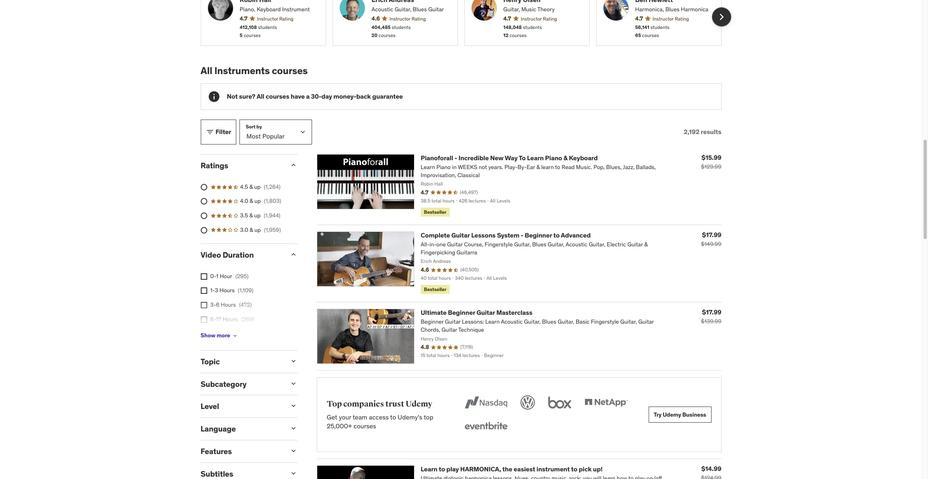 Task type: describe. For each thing, give the bounding box(es) containing it.
lessons
[[471, 231, 496, 240]]

17+
[[210, 330, 219, 338]]

148,048 students 12 courses
[[503, 24, 542, 38]]

complete guitar lessons system - beginner to advanced
[[421, 231, 591, 240]]

25,000+
[[327, 423, 352, 431]]

1-
[[210, 287, 215, 295]]

to left advanced
[[553, 231, 560, 240]]

3
[[215, 287, 218, 295]]

ratings button
[[201, 161, 283, 171]]

complete guitar lessons system - beginner to advanced link
[[421, 231, 591, 240]]

56,141 students 65 courses
[[635, 24, 670, 38]]

4.6
[[372, 15, 380, 22]]

404,485
[[372, 24, 391, 30]]

piano, keyboard instrument
[[240, 6, 310, 13]]

subcategory
[[201, 380, 247, 389]]

4.5
[[240, 183, 248, 191]]

(472)
[[239, 302, 252, 309]]

filter
[[216, 128, 231, 136]]

level
[[201, 402, 219, 412]]

0-
[[210, 273, 216, 280]]

small image for subtitles
[[289, 470, 297, 478]]

day
[[321, 92, 332, 101]]

top
[[424, 414, 433, 422]]

guitar, music theory
[[503, 6, 555, 13]]

rating for instrument
[[279, 16, 294, 22]]

instrument
[[537, 466, 570, 474]]

ultimate beginner guitar masterclass link
[[421, 309, 532, 317]]

2 blues from the left
[[665, 6, 680, 13]]

volkswagen image
[[519, 394, 536, 412]]

1 horizontal spatial -
[[521, 231, 523, 240]]

small image inside filter button
[[206, 128, 214, 136]]

business
[[682, 412, 706, 419]]

try udemy business
[[654, 412, 706, 419]]

a
[[306, 92, 310, 101]]

learn to play harmonica, the easiest instrument to pick up! link
[[421, 466, 603, 474]]

up for 3.0 & up
[[254, 226, 261, 234]]

pianoforall - incredible new way to learn piano & keyboard link
[[421, 154, 598, 162]]

rating for blues
[[412, 16, 426, 22]]

ultimate
[[421, 309, 447, 317]]

top companies trust udemy get your team access to udemy's top 25,000+ courses
[[327, 400, 433, 431]]

pick
[[579, 466, 592, 474]]

17+ hours
[[210, 330, 236, 338]]

(1,959)
[[264, 226, 281, 234]]

1 horizontal spatial all
[[257, 92, 264, 101]]

xsmall image for 3-
[[201, 302, 207, 309]]

4.5 & up (1,264)
[[240, 183, 281, 191]]

next image
[[715, 11, 728, 24]]

to inside "top companies trust udemy get your team access to udemy's top 25,000+ courses"
[[390, 414, 396, 422]]

0 vertical spatial learn
[[527, 154, 544, 162]]

box image
[[546, 394, 573, 412]]

0 horizontal spatial beginner
[[448, 309, 475, 317]]

show more
[[201, 332, 230, 340]]

instructor rating for music
[[521, 16, 557, 22]]

incredible
[[459, 154, 489, 162]]

$15.99 $129.99
[[701, 154, 722, 171]]

to left 'play'
[[439, 466, 445, 474]]

$139.99
[[701, 318, 722, 325]]

companies
[[343, 400, 384, 410]]

video duration button
[[201, 250, 283, 260]]

results
[[701, 128, 722, 136]]

theory
[[537, 6, 555, 13]]

instructor for music
[[521, 16, 542, 22]]

& for 4.5 & up (1,264)
[[249, 183, 253, 191]]

20
[[372, 32, 377, 38]]

netapp image
[[583, 394, 629, 412]]

music
[[521, 6, 536, 13]]

students for keyboard
[[258, 24, 277, 30]]

courses for 20
[[379, 32, 396, 38]]

subtitles
[[201, 470, 233, 479]]

the
[[502, 466, 512, 474]]

1 blues from the left
[[413, 6, 427, 13]]

try udemy business link
[[649, 407, 711, 423]]

up for 4.0 & up
[[254, 198, 261, 205]]

show
[[201, 332, 215, 340]]

3-
[[210, 302, 216, 309]]

3-6 hours (472)
[[210, 302, 252, 309]]

way
[[505, 154, 518, 162]]

to
[[519, 154, 526, 162]]

4.7 for harmonica, blues harmonica
[[635, 15, 643, 22]]

features button
[[201, 447, 283, 457]]

guitar inside carousel element
[[428, 6, 444, 13]]

small image for language
[[289, 425, 297, 433]]

1-3 hours (1,109)
[[210, 287, 254, 295]]

eventbrite image
[[463, 419, 509, 436]]

instructor rating for keyboard
[[257, 16, 294, 22]]

6
[[216, 302, 219, 309]]

$17.99 for complete guitar lessons system - beginner to advanced
[[702, 231, 722, 239]]

$129.99
[[701, 163, 722, 171]]

acoustic
[[372, 6, 393, 13]]

2,192
[[684, 128, 700, 136]]

play
[[446, 466, 459, 474]]

(1,944)
[[264, 212, 280, 219]]

instructor for guitar,
[[390, 16, 410, 22]]

rating for harmonica
[[675, 16, 689, 22]]

4.7 for piano, keyboard instrument
[[240, 15, 248, 22]]

hours for 1-3 hours
[[220, 287, 235, 295]]

56,141
[[635, 24, 649, 30]]

pianoforall
[[421, 154, 453, 162]]

instructor rating for guitar,
[[390, 16, 426, 22]]

courses up have
[[272, 65, 308, 77]]

level button
[[201, 402, 283, 412]]

courses for 65
[[642, 32, 659, 38]]



Task type: locate. For each thing, give the bounding box(es) containing it.
instructor down piano, keyboard instrument
[[257, 16, 278, 22]]

0 vertical spatial small image
[[206, 128, 214, 136]]

beginner
[[525, 231, 552, 240], [448, 309, 475, 317]]

courses down 148,048
[[510, 32, 527, 38]]

1 horizontal spatial 4.7
[[503, 15, 511, 22]]

small image for topic
[[289, 358, 297, 366]]

topic button
[[201, 357, 283, 367]]

& right piano
[[564, 154, 568, 162]]

148,048
[[503, 24, 522, 30]]

4.0
[[240, 198, 248, 205]]

6-
[[210, 316, 216, 323]]

students for blues
[[651, 24, 670, 30]]

instructor rating down harmonica, blues harmonica
[[653, 16, 689, 22]]

2 $17.99 from the top
[[702, 309, 722, 317]]

harmonica,
[[635, 6, 664, 13]]

6-17 hours (269)
[[210, 316, 254, 323]]

xsmall image
[[201, 288, 207, 295]]

udemy right "try"
[[663, 412, 681, 419]]

12
[[503, 32, 508, 38]]

$17.99 up $149.99
[[702, 231, 722, 239]]

trust
[[385, 400, 404, 410]]

up right 4.0
[[254, 198, 261, 205]]

0 horizontal spatial keyboard
[[257, 6, 281, 13]]

$17.99 for ultimate beginner guitar masterclass
[[702, 309, 722, 317]]

instructor
[[257, 16, 278, 22], [390, 16, 410, 22], [521, 16, 542, 22], [653, 16, 674, 22]]

access
[[369, 414, 389, 422]]

xsmall image left 6-
[[201, 317, 207, 323]]

all left "instruments" at the top of the page
[[201, 65, 212, 77]]

instructor down acoustic guitar, blues guitar on the left of the page
[[390, 16, 410, 22]]

blues
[[413, 6, 427, 13], [665, 6, 680, 13]]

courses down 56,141
[[642, 32, 659, 38]]

1 vertical spatial all
[[257, 92, 264, 101]]

0 horizontal spatial udemy
[[406, 400, 432, 410]]

guitar, right acoustic
[[395, 6, 411, 13]]

6 small image from the top
[[289, 470, 297, 478]]

udemy's
[[398, 414, 422, 422]]

keyboard right piano
[[569, 154, 598, 162]]

beginner right the system
[[525, 231, 552, 240]]

0 horizontal spatial guitar,
[[395, 6, 411, 13]]

up right 3.0
[[254, 226, 261, 234]]

all right sure?
[[257, 92, 264, 101]]

rating down theory
[[543, 16, 557, 22]]

2 instructor from the left
[[390, 16, 410, 22]]

guitar, left music on the top
[[503, 6, 520, 13]]

1 vertical spatial beginner
[[448, 309, 475, 317]]

learn right to
[[527, 154, 544, 162]]

$17.99 inside $17.99 $139.99
[[702, 309, 722, 317]]

small image for video duration
[[289, 251, 297, 259]]

404,485 students 20 courses
[[372, 24, 411, 38]]

rating down harmonica, blues harmonica
[[675, 16, 689, 22]]

4 small image from the top
[[289, 403, 297, 411]]

-
[[455, 154, 457, 162], [521, 231, 523, 240]]

1 horizontal spatial blues
[[665, 6, 680, 13]]

(1,264)
[[264, 183, 281, 191]]

small image for subcategory
[[289, 380, 297, 388]]

5
[[240, 32, 243, 38]]

up
[[254, 183, 261, 191], [254, 198, 261, 205], [254, 212, 261, 219], [254, 226, 261, 234]]

learn
[[527, 154, 544, 162], [421, 466, 437, 474]]

top
[[327, 400, 342, 410]]

rating down acoustic guitar, blues guitar on the left of the page
[[412, 16, 426, 22]]

hour
[[220, 273, 232, 280]]

2 guitar, from the left
[[503, 6, 520, 13]]

rating
[[279, 16, 294, 22], [412, 16, 426, 22], [543, 16, 557, 22], [675, 16, 689, 22]]

courses down the 404,485
[[379, 32, 396, 38]]

acoustic guitar, blues guitar
[[372, 6, 444, 13]]

0 vertical spatial all
[[201, 65, 212, 77]]

4.0 & up (1,803)
[[240, 198, 281, 205]]

piano,
[[240, 6, 255, 13]]

rating for theory
[[543, 16, 557, 22]]

$17.99 inside the $17.99 $149.99
[[702, 231, 722, 239]]

more
[[217, 332, 230, 340]]

all instruments courses
[[201, 65, 308, 77]]

small image for level
[[289, 403, 297, 411]]

students down acoustic guitar, blues guitar on the left of the page
[[392, 24, 411, 30]]

video duration
[[201, 250, 254, 260]]

topic
[[201, 357, 220, 367]]

hours right 17
[[223, 316, 238, 323]]

1 vertical spatial guitar
[[451, 231, 470, 240]]

4 rating from the left
[[675, 16, 689, 22]]

up for 3.5 & up
[[254, 212, 261, 219]]

instructor rating down piano, keyboard instrument
[[257, 16, 294, 22]]

$14.99
[[701, 465, 722, 473]]

blues right acoustic
[[413, 6, 427, 13]]

0 horizontal spatial blues
[[413, 6, 427, 13]]

language button
[[201, 425, 283, 434]]

xsmall image for 6-
[[201, 317, 207, 323]]

5 small image from the top
[[289, 448, 297, 456]]

0 vertical spatial keyboard
[[257, 6, 281, 13]]

rating down instrument
[[279, 16, 294, 22]]

harmonica, blues harmonica
[[635, 6, 708, 13]]

2 small image from the top
[[289, 251, 297, 259]]

hours right 3
[[220, 287, 235, 295]]

learn to play harmonica, the easiest instrument to pick up!
[[421, 466, 603, 474]]

1 horizontal spatial beginner
[[525, 231, 552, 240]]

1 4.7 from the left
[[240, 15, 248, 22]]

courses for all
[[266, 92, 289, 101]]

0 vertical spatial beginner
[[525, 231, 552, 240]]

courses inside '148,048 students 12 courses'
[[510, 32, 527, 38]]

your
[[339, 414, 351, 422]]

courses inside 404,485 students 20 courses
[[379, 32, 396, 38]]

up for 4.5 & up
[[254, 183, 261, 191]]

0-1 hour (295)
[[210, 273, 249, 280]]

1 vertical spatial $17.99
[[702, 309, 722, 317]]

courses inside 412,108 students 5 courses
[[244, 32, 261, 38]]

& right 3.5
[[249, 212, 253, 219]]

courses for 5
[[244, 32, 261, 38]]

1 vertical spatial -
[[521, 231, 523, 240]]

back
[[356, 92, 371, 101]]

students inside 404,485 students 20 courses
[[392, 24, 411, 30]]

1 guitar, from the left
[[395, 6, 411, 13]]

udemy inside "top companies trust udemy get your team access to udemy's top 25,000+ courses"
[[406, 400, 432, 410]]

1 $17.99 from the top
[[702, 231, 722, 239]]

2 rating from the left
[[412, 16, 426, 22]]

$17.99 up $139.99 on the bottom of page
[[702, 309, 722, 317]]

subtitles button
[[201, 470, 283, 479]]

new
[[490, 154, 504, 162]]

to left pick
[[571, 466, 577, 474]]

harmonica
[[681, 6, 708, 13]]

3 students from the left
[[523, 24, 542, 30]]

up right 3.5
[[254, 212, 261, 219]]

udemy up "udemy's"
[[406, 400, 432, 410]]

2 horizontal spatial 4.7
[[635, 15, 643, 22]]

& right 3.0
[[250, 226, 253, 234]]

team
[[353, 414, 367, 422]]

4.7 up 412,108
[[240, 15, 248, 22]]

3 instructor from the left
[[521, 16, 542, 22]]

$17.99
[[702, 231, 722, 239], [702, 309, 722, 317]]

students down piano, keyboard instrument
[[258, 24, 277, 30]]

(1,109)
[[238, 287, 254, 295]]

nasdaq image
[[463, 394, 509, 412]]

$17.99 $149.99
[[701, 231, 722, 248]]

1 vertical spatial small image
[[289, 380, 297, 388]]

0 vertical spatial guitar
[[428, 6, 444, 13]]

instructor for blues
[[653, 16, 674, 22]]

ratings
[[201, 161, 228, 171]]

1 students from the left
[[258, 24, 277, 30]]

0 vertical spatial udemy
[[406, 400, 432, 410]]

412,108 students 5 courses
[[240, 24, 277, 38]]

pianoforall - incredible new way to learn piano & keyboard
[[421, 154, 598, 162]]

beginner right ultimate
[[448, 309, 475, 317]]

up right 4.5
[[254, 183, 261, 191]]

4.7 up 148,048
[[503, 15, 511, 22]]

small image for ratings
[[289, 161, 297, 169]]

courses inside "top companies trust udemy get your team access to udemy's top 25,000+ courses"
[[354, 423, 376, 431]]

2 instructor rating from the left
[[390, 16, 426, 22]]

4.7
[[240, 15, 248, 22], [503, 15, 511, 22], [635, 15, 643, 22]]

0 vertical spatial $17.99
[[702, 231, 722, 239]]

instructor for keyboard
[[257, 16, 278, 22]]

instructor down guitar, music theory
[[521, 16, 542, 22]]

students inside '148,048 students 12 courses'
[[523, 24, 542, 30]]

3 small image from the top
[[289, 358, 297, 366]]

courses down team at the left bottom of the page
[[354, 423, 376, 431]]

2 vertical spatial guitar
[[477, 309, 495, 317]]

guarantee
[[372, 92, 403, 101]]

4.7 for guitar, music theory
[[503, 15, 511, 22]]

students inside 412,108 students 5 courses
[[258, 24, 277, 30]]

system
[[497, 231, 519, 240]]

blues left harmonica
[[665, 6, 680, 13]]

video
[[201, 250, 221, 260]]

2 horizontal spatial guitar
[[477, 309, 495, 317]]

xsmall image left 0-
[[201, 274, 207, 280]]

students for music
[[523, 24, 542, 30]]

3 rating from the left
[[543, 16, 557, 22]]

try
[[654, 412, 662, 419]]

1 horizontal spatial udemy
[[663, 412, 681, 419]]

3.5 & up (1,944)
[[240, 212, 280, 219]]

students down guitar, music theory
[[523, 24, 542, 30]]

1 rating from the left
[[279, 16, 294, 22]]

hours right the '6' at the left bottom
[[221, 302, 236, 309]]

complete
[[421, 231, 450, 240]]

(269)
[[241, 316, 254, 323]]

xsmall image inside show more button
[[232, 333, 238, 339]]

money-
[[333, 92, 356, 101]]

hours for 3-6 hours
[[221, 302, 236, 309]]

instructor rating for blues
[[653, 16, 689, 22]]

keyboard right piano,
[[257, 6, 281, 13]]

courses for 12
[[510, 32, 527, 38]]

- right the system
[[521, 231, 523, 240]]

3 instructor rating from the left
[[521, 16, 557, 22]]

language
[[201, 425, 236, 434]]

(1,803)
[[264, 198, 281, 205]]

courses inside 56,141 students 65 courses
[[642, 32, 659, 38]]

small image
[[206, 128, 214, 136], [289, 380, 297, 388], [289, 425, 297, 433]]

1 vertical spatial udemy
[[663, 412, 681, 419]]

students right 56,141
[[651, 24, 670, 30]]

instructor rating down theory
[[521, 16, 557, 22]]

0 vertical spatial -
[[455, 154, 457, 162]]

1 horizontal spatial keyboard
[[569, 154, 598, 162]]

& for 3.0 & up (1,959)
[[250, 226, 253, 234]]

students for guitar,
[[392, 24, 411, 30]]

small image for features
[[289, 448, 297, 456]]

17
[[216, 316, 221, 323]]

get
[[327, 414, 337, 422]]

xsmall image left 3-
[[201, 302, 207, 309]]

0 horizontal spatial -
[[455, 154, 457, 162]]

& right 4.5
[[249, 183, 253, 191]]

keyboard inside carousel element
[[257, 6, 281, 13]]

3.0
[[240, 226, 248, 234]]

small image
[[289, 161, 297, 169], [289, 251, 297, 259], [289, 358, 297, 366], [289, 403, 297, 411], [289, 448, 297, 456], [289, 470, 297, 478]]

learn left 'play'
[[421, 466, 437, 474]]

$149.99
[[701, 241, 722, 248]]

features
[[201, 447, 232, 457]]

instructor down harmonica, blues harmonica
[[653, 16, 674, 22]]

instructor rating down acoustic guitar, blues guitar on the left of the page
[[390, 16, 426, 22]]

hours right 17+
[[220, 330, 236, 338]]

xsmall image right more
[[232, 333, 238, 339]]

to down trust at the left bottom of the page
[[390, 414, 396, 422]]

0 horizontal spatial all
[[201, 65, 212, 77]]

2 4.7 from the left
[[503, 15, 511, 22]]

courses left have
[[266, 92, 289, 101]]

& for 3.5 & up (1,944)
[[249, 212, 253, 219]]

1 small image from the top
[[289, 161, 297, 169]]

courses down 412,108
[[244, 32, 261, 38]]

- left incredible
[[455, 154, 457, 162]]

instrument
[[282, 6, 310, 13]]

2,192 results status
[[684, 128, 722, 136]]

$15.99
[[702, 154, 722, 162]]

3 4.7 from the left
[[635, 15, 643, 22]]

xsmall image
[[201, 274, 207, 280], [201, 302, 207, 309], [201, 317, 207, 323], [232, 333, 238, 339]]

2,192 results
[[684, 128, 722, 136]]

0 horizontal spatial guitar
[[428, 6, 444, 13]]

xsmall image for 0-
[[201, 274, 207, 280]]

2 vertical spatial small image
[[289, 425, 297, 433]]

& right 4.0
[[250, 198, 253, 205]]

1 vertical spatial keyboard
[[569, 154, 598, 162]]

1 horizontal spatial learn
[[527, 154, 544, 162]]

students inside 56,141 students 65 courses
[[651, 24, 670, 30]]

1 instructor from the left
[[257, 16, 278, 22]]

all
[[201, 65, 212, 77], [257, 92, 264, 101]]

instructor rating
[[257, 16, 294, 22], [390, 16, 426, 22], [521, 16, 557, 22], [653, 16, 689, 22]]

1 horizontal spatial guitar,
[[503, 6, 520, 13]]

65
[[635, 32, 641, 38]]

to
[[553, 231, 560, 240], [390, 414, 396, 422], [439, 466, 445, 474], [571, 466, 577, 474]]

& for 4.0 & up (1,803)
[[250, 198, 253, 205]]

carousel element
[[201, 0, 731, 46]]

1 horizontal spatial guitar
[[451, 231, 470, 240]]

hours for 6-17 hours
[[223, 316, 238, 323]]

0 horizontal spatial learn
[[421, 466, 437, 474]]

4 instructor from the left
[[653, 16, 674, 22]]

easiest
[[514, 466, 535, 474]]

4 students from the left
[[651, 24, 670, 30]]

1 instructor rating from the left
[[257, 16, 294, 22]]

harmonica,
[[460, 466, 501, 474]]

1 vertical spatial learn
[[421, 466, 437, 474]]

4.7 up 56,141
[[635, 15, 643, 22]]

masterclass
[[496, 309, 532, 317]]

4 instructor rating from the left
[[653, 16, 689, 22]]

2 students from the left
[[392, 24, 411, 30]]

up!
[[593, 466, 603, 474]]

0 horizontal spatial 4.7
[[240, 15, 248, 22]]



Task type: vqa. For each thing, say whether or not it's contained in the screenshot.


